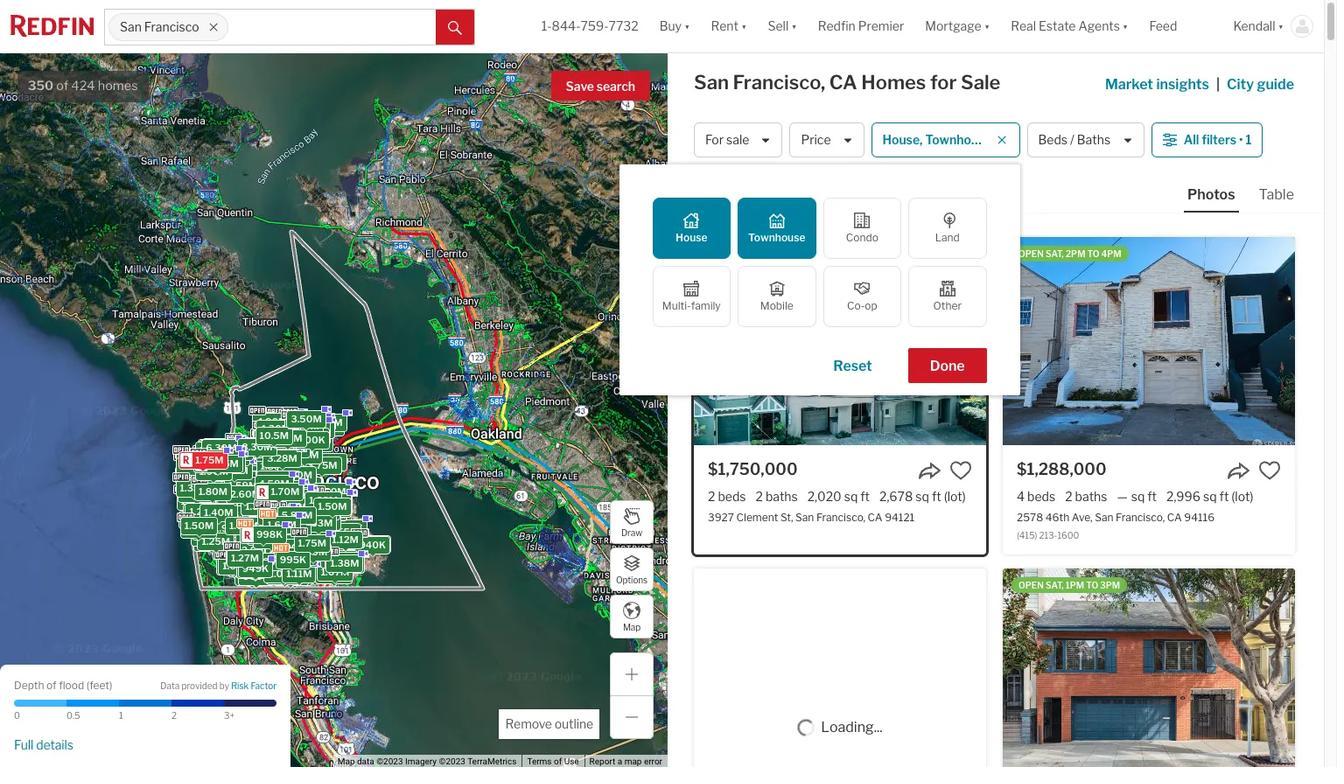 Task type: describe. For each thing, give the bounding box(es) containing it.
4.95m
[[238, 446, 268, 459]]

ft for 2,996 sq ft (lot)
[[1220, 489, 1229, 504]]

0 vertical spatial 1.28m
[[289, 480, 317, 492]]

full
[[14, 738, 34, 753]]

1.44m
[[180, 456, 209, 468]]

0 vertical spatial 5.70m
[[289, 420, 319, 432]]

1.98m
[[271, 494, 300, 506]]

0 vertical spatial 3.40m
[[277, 512, 308, 524]]

0 horizontal spatial 1.33m
[[227, 557, 256, 570]]

2 horizontal spatial 2.60m
[[270, 483, 300, 495]]

0 vertical spatial 2.98m
[[263, 481, 293, 493]]

2 baths for $1,288,000
[[1066, 489, 1108, 504]]

32.0m
[[260, 434, 290, 447]]

map for map
[[623, 622, 641, 632]]

759-
[[581, 19, 609, 34]]

townhouse inside checkbox
[[749, 231, 806, 244]]

kendall
[[1234, 19, 1276, 34]]

sale
[[727, 133, 750, 147]]

city
[[1227, 76, 1255, 93]]

1.49m
[[216, 518, 245, 530]]

2 vertical spatial 1.19m
[[329, 555, 356, 567]]

outline
[[555, 717, 594, 732]]

2 8.25m from the top
[[260, 433, 290, 445]]

&
[[826, 249, 833, 259]]

mortgage ▾ button
[[926, 0, 990, 53]]

map data ©2023  imagery ©2023 terrametrics
[[338, 757, 517, 767]]

data provided by risk factor
[[160, 681, 277, 692]]

1-
[[542, 19, 552, 34]]

reset button
[[812, 348, 894, 383]]

ft for — sq ft
[[1148, 489, 1157, 504]]

real estate agents ▾ button
[[1001, 0, 1139, 53]]

1 horizontal spatial 1.10m
[[233, 562, 260, 574]]

3pm
[[1101, 580, 1121, 591]]

francisco, for 2578
[[1116, 511, 1165, 525]]

350
[[28, 78, 54, 94]]

(415)
[[1017, 531, 1038, 541]]

1.39m up the 1.17m
[[300, 523, 329, 536]]

1.90m down 1.34m
[[183, 467, 212, 480]]

favorite button image for $1,288,000
[[1259, 460, 1282, 482]]

sq for 2,020
[[845, 489, 858, 504]]

$1,288,000
[[1017, 460, 1107, 479]]

risk factor link
[[231, 681, 277, 693]]

map for map data ©2023  imagery ©2023 terrametrics
[[338, 757, 355, 767]]

6.55m
[[262, 429, 293, 441]]

2 beds
[[708, 489, 746, 504]]

flood
[[59, 679, 84, 692]]

open sat, 2pm to 4pm
[[1019, 249, 1122, 259]]

sat, for 2pm
[[1046, 249, 1064, 259]]

options button
[[610, 548, 654, 592]]

▾ for mortgage ▾
[[985, 19, 990, 34]]

data
[[357, 757, 374, 767]]

755k
[[331, 527, 357, 539]]

feet
[[89, 679, 109, 692]]

redfin
[[758, 249, 791, 259]]

4.58m
[[258, 478, 289, 490]]

2.45m
[[272, 512, 302, 524]]

— for — sq ft
[[1117, 489, 1128, 504]]

599k
[[238, 571, 265, 583]]

1.90m up 2.80m
[[231, 535, 260, 548]]

1.90m down 1.44m
[[179, 469, 208, 481]]

0 vertical spatial 900k
[[278, 541, 305, 554]]

Co-op checkbox
[[823, 266, 902, 327]]

real estate agents ▾ link
[[1011, 0, 1129, 53]]

sale
[[961, 71, 1001, 94]]

2 vertical spatial 1.28m
[[300, 564, 328, 576]]

— for —
[[220, 508, 229, 520]]

1 horizontal spatial 2.60m
[[230, 488, 260, 501]]

recommended button
[[810, 182, 916, 198]]

1 vertical spatial 1.48m
[[318, 561, 347, 573]]

3.45m
[[206, 452, 236, 464]]

0 vertical spatial 5.90m
[[279, 429, 310, 441]]

table
[[1259, 186, 1295, 203]]

dialog containing reset
[[619, 165, 1020, 396]]

2 baths for $1,750,000
[[756, 489, 798, 504]]

1-844-759-7732 link
[[542, 19, 639, 34]]

for
[[931, 71, 957, 94]]

2,020
[[808, 489, 842, 504]]

1 horizontal spatial 1.09m
[[251, 537, 281, 549]]

francisco, down sell ▾ button
[[733, 71, 826, 94]]

sq for —
[[1132, 489, 1145, 504]]

3+
[[224, 711, 235, 721]]

1.00m down the 1.17m
[[315, 552, 344, 564]]

open for open sat, 2pm to 4pm
[[1019, 249, 1044, 259]]

0 horizontal spatial 949k
[[242, 563, 268, 575]]

feed
[[1150, 19, 1178, 34]]

828k
[[257, 538, 283, 551]]

1.69m
[[192, 511, 221, 523]]

2.90m
[[185, 458, 215, 471]]

▾ for sell ▾
[[792, 19, 797, 34]]

map region
[[0, 0, 852, 768]]

city guide link
[[1227, 74, 1298, 95]]

1.90m up 2.30m
[[250, 512, 279, 524]]

0 horizontal spatial 2.60m
[[191, 466, 222, 479]]

1 vertical spatial 3.90m
[[295, 514, 326, 527]]

2 up 3927
[[708, 489, 716, 504]]

draw button
[[610, 501, 654, 545]]

1 vertical spatial 2.35m
[[250, 531, 280, 543]]

house
[[676, 231, 708, 244]]

2.70m
[[239, 531, 269, 543]]

photo of 3927 clement st, san francisco, ca 94121 image
[[694, 237, 987, 446]]

0 vertical spatial 2.35m
[[259, 447, 289, 459]]

1-844-759-7732
[[542, 19, 639, 34]]

photo of 2578 46th ave, san francisco, ca 94116 image
[[1003, 237, 1296, 446]]

0 vertical spatial 949k
[[316, 456, 343, 468]]

880k
[[333, 524, 360, 537]]

0 horizontal spatial 799k
[[247, 563, 273, 575]]

2 vertical spatial 1.15m
[[304, 563, 331, 575]]

$1,750,000
[[708, 460, 798, 479]]

Townhouse checkbox
[[738, 198, 816, 259]]

save search
[[566, 79, 636, 94]]

1 vertical spatial 1.10m
[[308, 505, 336, 517]]

5.25m
[[261, 432, 292, 444]]

1 vertical spatial 900k
[[268, 555, 295, 567]]

draw
[[622, 527, 643, 538]]

1 vertical spatial 998k
[[256, 529, 283, 541]]

1 8.25m from the top
[[259, 429, 290, 442]]

0 vertical spatial 975k
[[278, 530, 304, 542]]

2.55m
[[205, 448, 235, 460]]

0 horizontal spatial 1.38m
[[195, 532, 224, 544]]

0 vertical spatial 1.15m
[[321, 500, 348, 512]]

sell
[[768, 19, 789, 34]]

for sale
[[706, 133, 750, 147]]

multi-family
[[663, 299, 721, 313]]

error
[[644, 757, 663, 767]]

0 horizontal spatial 999k
[[232, 562, 258, 574]]

factor
[[251, 681, 277, 692]]

1 vertical spatial 1.19m
[[319, 529, 346, 541]]

Multi-family checkbox
[[653, 266, 731, 327]]

0 vertical spatial 3.20m
[[276, 443, 306, 455]]

buy
[[660, 19, 682, 34]]

0 horizontal spatial 1.09m
[[218, 491, 247, 504]]

multi-
[[663, 299, 691, 313]]

0 horizontal spatial 3.90m
[[223, 451, 254, 463]]

of for 350
[[56, 78, 68, 94]]

— sq ft
[[1117, 489, 1157, 504]]

beds / baths
[[1039, 133, 1111, 147]]

Other checkbox
[[909, 266, 987, 327]]

2 up 46th
[[1066, 489, 1073, 504]]

1 vertical spatial 2.75m
[[287, 510, 317, 522]]

2 horizontal spatial 1.38m
[[330, 558, 359, 570]]

1.00m up the "1.07m" at the bottom left of the page
[[324, 553, 354, 565]]

3d
[[812, 249, 824, 259]]

0 vertical spatial 998k
[[265, 484, 291, 496]]

15.1m
[[273, 435, 300, 447]]

sq for 2,678
[[916, 489, 930, 504]]

2.48m
[[187, 462, 218, 474]]

25.0m
[[203, 443, 234, 456]]

san down rent
[[694, 71, 729, 94]]

1 vertical spatial 1.28m
[[314, 535, 342, 547]]

1.90m down 3.80m
[[246, 529, 275, 541]]

google image
[[4, 745, 62, 768]]

to for 4pm
[[1088, 249, 1100, 259]]

report a map error link
[[590, 757, 663, 767]]

1.39m up 2.30m
[[245, 501, 274, 513]]

ft for 2,020 sq ft
[[861, 489, 870, 504]]

2 vertical spatial 3.20m
[[273, 530, 303, 542]]

2 vertical spatial 1.29m
[[327, 553, 356, 565]]

1 vertical spatial 975k
[[272, 548, 298, 560]]

san right st,
[[796, 511, 814, 525]]

:
[[807, 182, 810, 197]]

0 horizontal spatial 10.00m
[[201, 442, 238, 454]]

options
[[616, 575, 648, 585]]

0 vertical spatial 1.29m
[[206, 455, 235, 468]]

1.81m
[[201, 534, 229, 546]]

3.75m
[[307, 459, 337, 472]]

3.68m
[[289, 421, 320, 433]]

1 inside all filters • 1 button
[[1246, 133, 1252, 147]]

(
[[86, 679, 89, 692]]

other
[[934, 299, 962, 313]]

4.55m
[[275, 441, 306, 453]]

8.00m
[[309, 421, 340, 433]]



Task type: locate. For each thing, give the bounding box(es) containing it.
option group containing house
[[653, 198, 987, 327]]

5.90m
[[279, 429, 310, 441], [274, 484, 305, 496]]

beds up 3927
[[718, 489, 746, 504]]

▾ inside real estate agents ▾ link
[[1123, 19, 1129, 34]]

0 horizontal spatial ©2023
[[377, 757, 403, 767]]

▾ for kendall ▾
[[1279, 19, 1284, 34]]

1.78m down 7.50m
[[220, 460, 249, 472]]

424 homes • sort : recommended
[[694, 182, 902, 198]]

2 favorite button image from the left
[[1259, 460, 1282, 482]]

▾ for buy ▾
[[685, 19, 690, 34]]

— inside "map" region
[[220, 508, 229, 520]]

2 (lot) from the left
[[1232, 489, 1254, 504]]

ft for 2,678 sq ft (lot)
[[932, 489, 942, 504]]

sq right the 2,678
[[916, 489, 930, 504]]

0 horizontal spatial —
[[220, 508, 229, 520]]

1.39m up 2.70m
[[249, 517, 278, 529]]

(lot) down favorite button checkbox
[[944, 489, 966, 504]]

0 vertical spatial 424
[[71, 78, 95, 94]]

remove san francisco image
[[208, 22, 219, 32]]

• for homes
[[769, 184, 773, 198]]

san right the ave,
[[1095, 511, 1114, 525]]

1 horizontal spatial (lot)
[[1232, 489, 1254, 504]]

2 baths from the left
[[1076, 489, 1108, 504]]

▾ right rent
[[741, 19, 747, 34]]

sq up 94116
[[1204, 489, 1217, 504]]

House checkbox
[[653, 198, 731, 259]]

sat, left 1pm
[[1046, 580, 1064, 591]]

beds right 4
[[1028, 489, 1056, 504]]

)
[[109, 679, 112, 692]]

1 vertical spatial of
[[46, 679, 57, 692]]

baths up the ave,
[[1076, 489, 1108, 504]]

of left use at left bottom
[[554, 757, 562, 767]]

1 horizontal spatial map
[[623, 622, 641, 632]]

dialog
[[619, 165, 1020, 396]]

map left data
[[338, 757, 355, 767]]

3 ft from the left
[[1148, 489, 1157, 504]]

424 right 350
[[71, 78, 95, 94]]

1.39m
[[245, 501, 274, 513], [249, 517, 278, 529], [300, 523, 329, 536]]

1.33m up 825k at the bottom of page
[[227, 557, 256, 570]]

sq
[[845, 489, 858, 504], [916, 489, 930, 504], [1132, 489, 1145, 504], [1204, 489, 1217, 504]]

sat, left 2pm
[[1046, 249, 1064, 259]]

open left 2pm
[[1019, 249, 1044, 259]]

0 horizontal spatial 1.10m
[[190, 483, 217, 495]]

1.15m up 649k
[[302, 528, 329, 541]]

1 horizontal spatial townhouse
[[926, 133, 992, 147]]

424
[[71, 78, 95, 94], [694, 182, 718, 197]]

1 ©2023 from the left
[[377, 757, 403, 767]]

1 vertical spatial 3.40m
[[273, 525, 304, 538]]

1 vertical spatial 950k
[[284, 543, 310, 555]]

1.75m
[[277, 445, 305, 458], [195, 454, 223, 467], [237, 508, 265, 520], [298, 538, 326, 550], [302, 539, 330, 551]]

ca inside "2578 46th ave, san francisco, ca 94116 (415) 213-1600"
[[1168, 511, 1182, 525]]

option group
[[653, 198, 987, 327]]

submit search image
[[448, 21, 462, 35]]

649k
[[289, 544, 316, 556]]

Mobile checkbox
[[738, 266, 816, 327]]

1.29m up the "1.07m" at the bottom left of the page
[[327, 553, 356, 565]]

969k
[[326, 534, 352, 546]]

▾ inside buy ▾ dropdown button
[[685, 19, 690, 34]]

0 horizontal spatial favorite button image
[[950, 460, 973, 482]]

3 sq from the left
[[1132, 489, 1145, 504]]

▾ right agents
[[1123, 19, 1129, 34]]

2.40m
[[186, 497, 217, 509]]

ca left the 94121
[[868, 511, 883, 525]]

ft right 2,996
[[1220, 489, 1229, 504]]

report
[[590, 757, 616, 767]]

1.29m down 2.40m
[[185, 523, 214, 535]]

kendall ▾
[[1234, 19, 1284, 34]]

next button image
[[955, 333, 973, 351]]

1.33m up the 1.17m
[[304, 518, 332, 530]]

map down options
[[623, 622, 641, 632]]

family
[[691, 299, 721, 313]]

1 horizontal spatial —
[[1117, 489, 1128, 504]]

remove outline
[[506, 717, 594, 732]]

details
[[36, 738, 73, 753]]

0 vertical spatial 1.33m
[[304, 518, 332, 530]]

loading...
[[821, 719, 883, 736]]

4.10m
[[261, 474, 290, 486]]

1 horizontal spatial 2 baths
[[1066, 489, 1108, 504]]

remove outline button
[[499, 710, 600, 740]]

1 vertical spatial sat,
[[1046, 580, 1064, 591]]

—
[[1117, 489, 1128, 504], [220, 508, 229, 520]]

0 vertical spatial homes
[[98, 78, 138, 94]]

2 vertical spatial 900k
[[242, 571, 269, 583]]

4.00m
[[266, 415, 297, 428]]

5.70m
[[289, 420, 319, 432], [259, 441, 289, 453]]

5.80m
[[281, 509, 312, 521]]

remove
[[506, 717, 552, 732]]

1 horizontal spatial 1.33m
[[304, 518, 332, 530]]

• left sort
[[769, 184, 773, 198]]

1 sq from the left
[[845, 489, 858, 504]]

848k
[[306, 553, 332, 565]]

1.19m
[[245, 501, 273, 514], [319, 529, 346, 541], [329, 555, 356, 567]]

favorite button checkbox
[[950, 460, 973, 482]]

sell ▾ button
[[768, 0, 797, 53]]

homes inside 424 homes • sort : recommended
[[721, 182, 760, 197]]

0 horizontal spatial (lot)
[[944, 489, 966, 504]]

2.00m
[[289, 417, 320, 429], [261, 443, 292, 456], [238, 445, 269, 457], [227, 452, 258, 465], [212, 463, 243, 476], [284, 479, 314, 491], [230, 513, 260, 526], [196, 526, 227, 538], [241, 544, 272, 557], [236, 547, 267, 560], [267, 568, 298, 580]]

• for filters
[[1240, 133, 1244, 147]]

ca left homes
[[830, 71, 858, 94]]

2 baths
[[756, 489, 798, 504], [1066, 489, 1108, 504]]

1600
[[1058, 531, 1080, 541]]

2 vertical spatial 1.38m
[[330, 558, 359, 570]]

of for terms
[[554, 757, 562, 767]]

— up "2578 46th ave, san francisco, ca 94116 (415) 213-1600"
[[1117, 489, 1128, 504]]

1 vertical spatial 1.11m
[[286, 568, 312, 581]]

1 horizontal spatial favorite button image
[[1259, 460, 1282, 482]]

3 ▾ from the left
[[792, 19, 797, 34]]

4pm
[[1102, 249, 1122, 259]]

1 horizontal spatial 10.00m
[[260, 433, 296, 445]]

1 vertical spatial homes
[[721, 182, 760, 197]]

0 vertical spatial 1.19m
[[245, 501, 273, 514]]

1.90m down 7.50m
[[212, 459, 241, 471]]

▾ for rent ▾
[[741, 19, 747, 34]]

1 horizontal spatial 1.38m
[[267, 505, 295, 517]]

ft left the 2,678
[[861, 489, 870, 504]]

1 vertical spatial 5.90m
[[274, 484, 305, 496]]

46th
[[1046, 511, 1070, 525]]

2 sat, from the top
[[1046, 580, 1064, 591]]

0 horizontal spatial 2 baths
[[756, 489, 798, 504]]

— up 1.79m
[[220, 508, 229, 520]]

2pm
[[1066, 249, 1086, 259]]

4 ▾ from the left
[[985, 19, 990, 34]]

open for open sat, 1pm to 3pm
[[1019, 580, 1044, 591]]

• inside all filters • 1 button
[[1240, 133, 1244, 147]]

0 vertical spatial —
[[1117, 489, 1128, 504]]

▾ inside mortgage ▾ dropdown button
[[985, 19, 990, 34]]

2.35m up 2.80m
[[250, 531, 280, 543]]

2.35m down 32.0m
[[259, 447, 289, 459]]

890k
[[332, 535, 359, 548]]

1 horizontal spatial 949k
[[316, 456, 343, 468]]

san francisco, ca homes for sale
[[694, 71, 1001, 94]]

0 vertical spatial open
[[1019, 249, 1044, 259]]

0 horizontal spatial 424
[[71, 78, 95, 94]]

4 beds
[[1017, 489, 1056, 504]]

• inside 424 homes • sort : recommended
[[769, 184, 773, 198]]

2 beds from the left
[[1028, 489, 1056, 504]]

2.50m
[[294, 431, 325, 443], [299, 437, 329, 449], [180, 460, 211, 473], [268, 492, 299, 504], [270, 511, 301, 524], [236, 518, 267, 530], [222, 520, 252, 532], [243, 527, 273, 539]]

remove house, townhouse image
[[997, 135, 1007, 145]]

1 horizontal spatial baths
[[1076, 489, 1108, 504]]

ft right the 2,678
[[932, 489, 942, 504]]

2 2 baths from the left
[[1066, 489, 1108, 504]]

1.09m down 2.30m
[[251, 537, 281, 549]]

1 vertical spatial 2.98m
[[248, 556, 278, 568]]

0 horizontal spatial baths
[[766, 489, 798, 504]]

©2023 right imagery
[[439, 757, 466, 767]]

1 vertical spatial 799k
[[247, 563, 273, 575]]

ca for 2578 46th ave, san francisco, ca 94116 (415) 213-1600
[[1168, 511, 1182, 525]]

1 horizontal spatial 3.90m
[[295, 514, 326, 527]]

favorite button image
[[950, 460, 973, 482], [1259, 460, 1282, 482]]

1 horizontal spatial 799k
[[319, 531, 345, 543]]

▾ right mortgage
[[985, 19, 990, 34]]

1.12m
[[332, 534, 358, 547]]

sq right 2,020
[[845, 489, 858, 504]]

1 vertical spatial map
[[338, 757, 355, 767]]

▾ inside rent ▾ dropdown button
[[741, 19, 747, 34]]

989k
[[279, 520, 306, 532]]

2 ▾ from the left
[[741, 19, 747, 34]]

0
[[14, 711, 20, 721]]

Land checkbox
[[909, 198, 987, 259]]

2 up clement
[[756, 489, 763, 504]]

townhouse left remove house, townhouse icon
[[926, 133, 992, 147]]

1 favorite button image from the left
[[950, 460, 973, 482]]

(lot) for $1,288,000
[[1232, 489, 1254, 504]]

1 vertical spatial 1.29m
[[185, 523, 214, 535]]

1 vertical spatial 1.38m
[[195, 532, 224, 544]]

price
[[801, 133, 831, 147]]

mortgage
[[926, 19, 982, 34]]

1 vertical spatial 1.33m
[[227, 557, 256, 570]]

2 sq from the left
[[916, 489, 930, 504]]

4 ft from the left
[[1220, 489, 1229, 504]]

1 vertical spatial townhouse
[[749, 231, 806, 244]]

1.65m
[[229, 520, 258, 532], [271, 527, 300, 540], [197, 537, 226, 549], [269, 549, 298, 561]]

4 sq from the left
[[1204, 489, 1217, 504]]

ft left 2,996
[[1148, 489, 1157, 504]]

2 ©2023 from the left
[[439, 757, 466, 767]]

1 vertical spatial 5.70m
[[259, 441, 289, 453]]

1 (lot) from the left
[[944, 489, 966, 504]]

1.33m
[[304, 518, 332, 530], [227, 557, 256, 570]]

1.90m down 3.45m
[[199, 466, 228, 478]]

▾ inside sell ▾ dropdown button
[[792, 19, 797, 34]]

baths for $1,288,000
[[1076, 489, 1108, 504]]

ca for 3927 clement st, san francisco, ca 94121
[[868, 511, 883, 525]]

san left francisco
[[120, 20, 142, 34]]

0 horizontal spatial 950k
[[284, 543, 310, 555]]

2 open from the top
[[1019, 580, 1044, 591]]

2.98m up 1.98m
[[263, 481, 293, 493]]

1.48m down the 1.17m
[[318, 561, 347, 573]]

of for depth
[[46, 679, 57, 692]]

homes
[[98, 78, 138, 94], [721, 182, 760, 197]]

ca down 2,996
[[1168, 511, 1182, 525]]

0 vertical spatial to
[[1088, 249, 1100, 259]]

francisco,
[[733, 71, 826, 94], [817, 511, 866, 525], [1116, 511, 1165, 525]]

1 horizontal spatial beds
[[1028, 489, 1056, 504]]

4.65m
[[264, 419, 295, 432]]

favorite button image for $1,750,000
[[950, 460, 973, 482]]

baths for $1,750,000
[[766, 489, 798, 504]]

999k
[[303, 527, 330, 540], [232, 562, 258, 574]]

1.35m
[[217, 451, 245, 463], [180, 483, 208, 495], [189, 511, 218, 523], [307, 515, 336, 527]]

0 vertical spatial of
[[56, 78, 68, 94]]

0 horizontal spatial homes
[[98, 78, 138, 94]]

tour
[[864, 249, 889, 259]]

option group inside dialog
[[653, 198, 987, 327]]

1.15m down 649k
[[304, 563, 331, 575]]

francisco, for 3927
[[817, 511, 866, 525]]

0 vertical spatial sat,
[[1046, 249, 1064, 259]]

0 vertical spatial map
[[623, 622, 641, 632]]

1 horizontal spatial •
[[1240, 133, 1244, 147]]

1 vertical spatial open
[[1019, 580, 1044, 591]]

1.13m
[[281, 542, 308, 554]]

1.63m
[[283, 543, 312, 555]]

2 baths up the ave,
[[1066, 489, 1108, 504]]

1 vertical spatial 424
[[694, 182, 718, 197]]

of right 350
[[56, 78, 68, 94]]

rent ▾ button
[[711, 0, 747, 53]]

949k
[[316, 456, 343, 468], [242, 563, 268, 575]]

to right 2pm
[[1088, 249, 1100, 259]]

(lot) for $1,750,000
[[944, 489, 966, 504]]

8.90m
[[277, 490, 308, 502]]

1.72m
[[270, 570, 298, 582]]

1 vertical spatial 1.15m
[[302, 528, 329, 541]]

1.29m
[[206, 455, 235, 468], [185, 523, 214, 535], [327, 553, 356, 565]]

favorite button checkbox
[[1259, 460, 1282, 482]]

townhouse up redfin
[[749, 231, 806, 244]]

2 baths up st,
[[756, 489, 798, 504]]

©2023 right data
[[377, 757, 403, 767]]

homes down san francisco
[[98, 78, 138, 94]]

2 vertical spatial 998k
[[286, 548, 312, 560]]

1 right 0.5
[[119, 711, 123, 721]]

0 vertical spatial 1.11m
[[294, 536, 319, 549]]

1 vertical spatial 999k
[[232, 562, 258, 574]]

(lot) right 2,996
[[1232, 489, 1254, 504]]

1pm
[[1066, 580, 1085, 591]]

1 vertical spatial 3.20m
[[236, 506, 267, 518]]

0 vertical spatial 950k
[[334, 526, 361, 539]]

94121
[[885, 511, 915, 525]]

0.5
[[67, 711, 80, 721]]

• right filters
[[1240, 133, 1244, 147]]

1 vertical spatial 1
[[119, 711, 123, 721]]

sat, for 1pm
[[1046, 580, 1064, 591]]

1 horizontal spatial 424
[[694, 182, 718, 197]]

francisco, inside "2578 46th ave, san francisco, ca 94116 (415) 213-1600"
[[1116, 511, 1165, 525]]

redfin premier
[[818, 19, 905, 34]]

full details button
[[14, 738, 73, 754]]

0 horizontal spatial 1
[[119, 711, 123, 721]]

sq for 2,996
[[1204, 489, 1217, 504]]

▾ right buy
[[685, 19, 690, 34]]

|
[[1217, 76, 1220, 93]]

1 vertical spatial to
[[1087, 580, 1099, 591]]

map
[[623, 622, 641, 632], [338, 757, 355, 767]]

to for 3pm
[[1087, 580, 1099, 591]]

done button
[[908, 348, 987, 383]]

2 ft from the left
[[932, 489, 942, 504]]

insights
[[1157, 76, 1210, 93]]

beds for $1,288,000
[[1028, 489, 1056, 504]]

Condo checkbox
[[823, 198, 902, 259]]

6 ▾ from the left
[[1279, 19, 1284, 34]]

None search field
[[228, 10, 436, 45]]

francisco, down — sq ft
[[1116, 511, 1165, 525]]

francisco, down 2,020 sq ft
[[817, 511, 866, 525]]

1.84m
[[245, 456, 274, 468]]

sq up "2578 46th ave, san francisco, ca 94116 (415) 213-1600"
[[1132, 489, 1145, 504]]

995k
[[280, 529, 307, 541], [287, 550, 313, 563], [240, 553, 267, 566], [280, 554, 306, 566]]

2 vertical spatial 1.10m
[[233, 562, 260, 574]]

townhouse inside button
[[926, 133, 992, 147]]

0 vertical spatial 1.10m
[[190, 483, 217, 495]]

map inside "map" button
[[623, 622, 641, 632]]

850k
[[279, 551, 305, 564]]

house, townhouse
[[883, 133, 992, 147]]

1 baths from the left
[[766, 489, 798, 504]]

8.30m
[[241, 441, 272, 453]]

9.50m
[[315, 486, 346, 498]]

photo of 211 dolores st, san francisco, ca 94103 image
[[1003, 569, 1296, 768]]

1.15m down 9.50m
[[321, 500, 348, 512]]

loading... status
[[821, 718, 883, 738]]

beds for $1,750,000
[[718, 489, 746, 504]]

1 open from the top
[[1019, 249, 1044, 259]]

1.53m
[[181, 462, 210, 474]]

0 vertical spatial 1.38m
[[267, 505, 295, 517]]

1 beds from the left
[[718, 489, 746, 504]]

to right 1pm
[[1087, 580, 1099, 591]]

1 vertical spatial —
[[220, 508, 229, 520]]

1 ▾ from the left
[[685, 19, 690, 34]]

1 horizontal spatial 950k
[[334, 526, 361, 539]]

1 ft from the left
[[861, 489, 870, 504]]

•
[[1240, 133, 1244, 147], [769, 184, 773, 198]]

1 sat, from the top
[[1046, 249, 1064, 259]]

ave,
[[1072, 511, 1093, 525]]

1 vertical spatial •
[[769, 184, 773, 198]]

424 inside 424 homes • sort : recommended
[[694, 182, 718, 197]]

homes down "for sale" button
[[721, 182, 760, 197]]

baths up st,
[[766, 489, 798, 504]]

open left 1pm
[[1019, 580, 1044, 591]]

all filters • 1
[[1184, 133, 1252, 147]]

4.38m
[[273, 423, 303, 435]]

real estate agents ▾
[[1011, 19, 1129, 34]]

mortgage ▾ button
[[915, 0, 1001, 53]]

1 vertical spatial 1.09m
[[251, 537, 281, 549]]

1.09m up the 3.30m
[[218, 491, 247, 504]]

0 vertical spatial 1.09m
[[218, 491, 247, 504]]

▾ right kendall on the right top of page
[[1279, 19, 1284, 34]]

2.98m up 810k
[[248, 556, 278, 568]]

7732
[[609, 19, 639, 34]]

2 horizontal spatial 1.10m
[[308, 505, 336, 517]]

1 horizontal spatial 999k
[[303, 527, 330, 540]]

san inside "2578 46th ave, san francisco, ca 94116 (415) 213-1600"
[[1095, 511, 1114, 525]]

sell ▾ button
[[758, 0, 808, 53]]

2 down the data
[[172, 711, 177, 721]]

1 right filters
[[1246, 133, 1252, 147]]

1 2 baths from the left
[[756, 489, 798, 504]]

0 vertical spatial •
[[1240, 133, 1244, 147]]

0 horizontal spatial ca
[[830, 71, 858, 94]]

799k
[[319, 531, 345, 543], [247, 563, 273, 575]]

424 up house "checkbox"
[[694, 182, 718, 197]]

5 ▾ from the left
[[1123, 19, 1129, 34]]

0 horizontal spatial •
[[769, 184, 773, 198]]

1.78m up "1.59m"
[[220, 465, 248, 477]]

0 vertical spatial 1.48m
[[313, 417, 342, 429]]

of left "flood"
[[46, 679, 57, 692]]

2,678
[[880, 489, 913, 504]]

1.29m down 6.30m
[[206, 455, 235, 468]]

▾ right sell
[[792, 19, 797, 34]]

0 vertical spatial 2.75m
[[276, 442, 306, 454]]

depth
[[14, 679, 44, 692]]

0 vertical spatial 1
[[1246, 133, 1252, 147]]

1.48m up 700k
[[313, 417, 342, 429]]

mobile
[[761, 299, 794, 313]]

1.00m down '848k'
[[319, 569, 348, 581]]

/
[[1071, 133, 1075, 147]]

open sat, 1pm to 3pm
[[1019, 580, 1121, 591]]

1 horizontal spatial homes
[[721, 182, 760, 197]]



Task type: vqa. For each thing, say whether or not it's contained in the screenshot.
Share button
no



